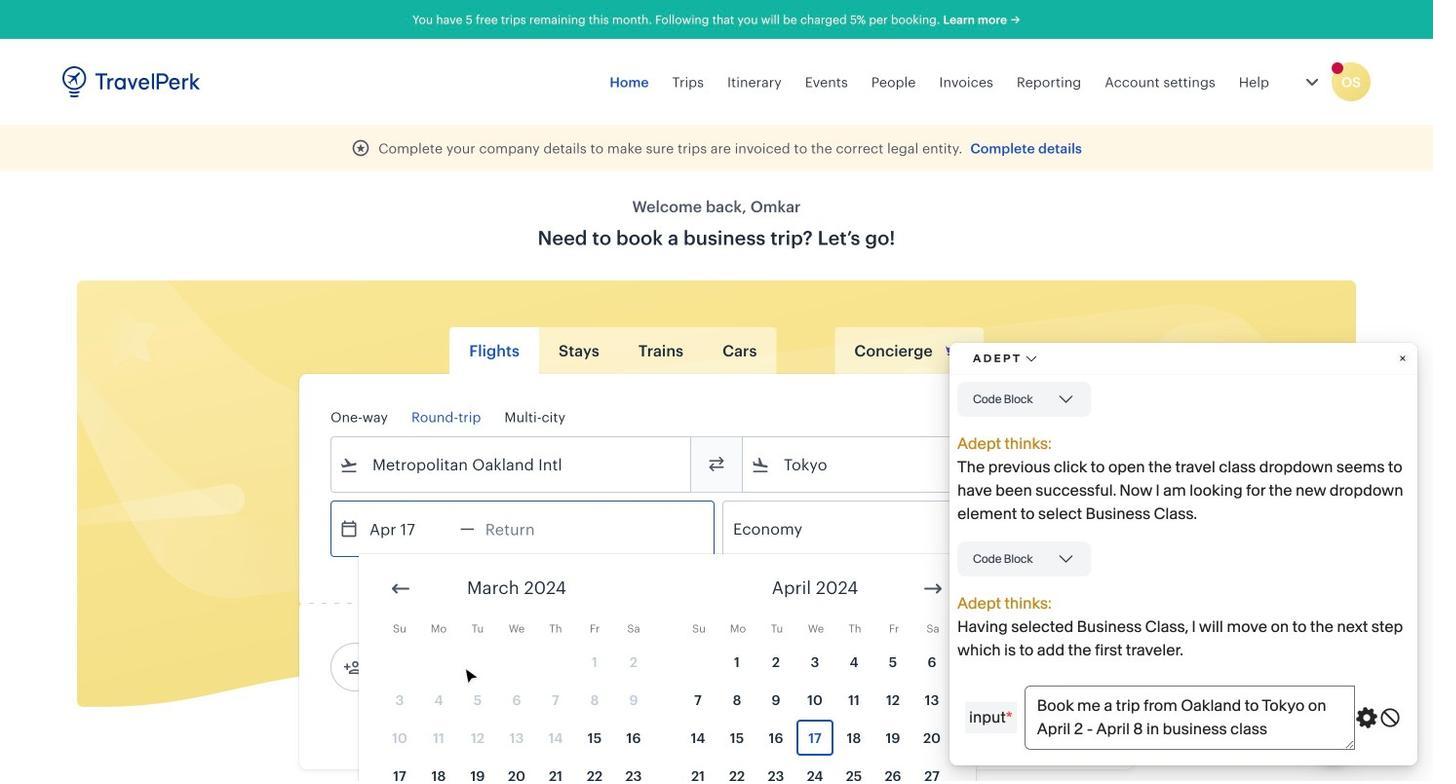Task type: describe. For each thing, give the bounding box(es) containing it.
move backward to switch to the previous month. image
[[389, 578, 412, 601]]

Return text field
[[475, 502, 576, 557]]

Add first traveler search field
[[363, 652, 566, 683]]

From search field
[[359, 449, 665, 481]]

To search field
[[770, 449, 1076, 481]]



Task type: locate. For each thing, give the bounding box(es) containing it.
calendar application
[[359, 555, 1433, 782]]

Depart text field
[[359, 502, 460, 557]]

move forward to switch to the next month. image
[[921, 578, 945, 601]]



